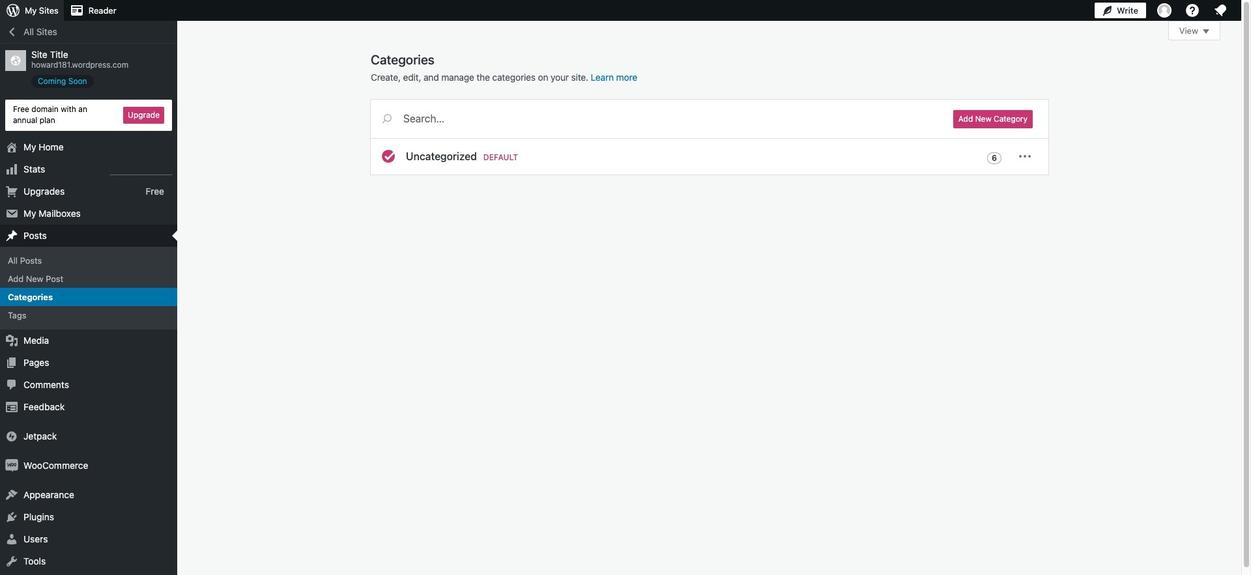 Task type: vqa. For each thing, say whether or not it's contained in the screenshot.
recent LINK
no



Task type: describe. For each thing, give the bounding box(es) containing it.
help image
[[1185, 3, 1200, 18]]

closed image
[[1203, 29, 1209, 34]]

my profile image
[[1157, 3, 1172, 18]]

2 img image from the top
[[5, 460, 18, 473]]

Search search field
[[403, 100, 937, 137]]

highest hourly views 0 image
[[110, 167, 172, 175]]

manage your notifications image
[[1213, 3, 1228, 18]]



Task type: locate. For each thing, give the bounding box(es) containing it.
0 vertical spatial img image
[[5, 430, 18, 443]]

uncategorized image
[[381, 149, 396, 164]]

toggle menu image
[[1017, 149, 1033, 164]]

main content
[[371, 21, 1220, 175]]

None search field
[[371, 100, 937, 137]]

1 img image from the top
[[5, 430, 18, 443]]

1 vertical spatial img image
[[5, 460, 18, 473]]

img image
[[5, 430, 18, 443], [5, 460, 18, 473]]

open search image
[[371, 111, 403, 126]]



